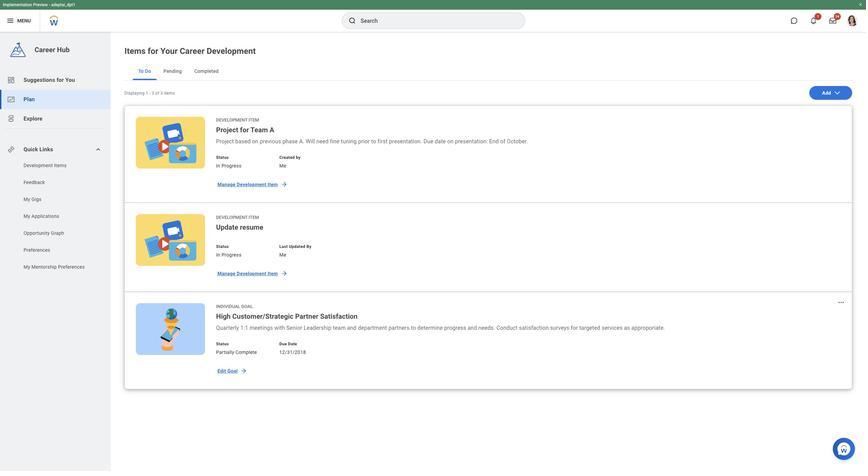 Task type: describe. For each thing, give the bounding box(es) containing it.
item inside development item project for team a
[[249, 118, 259, 123]]

12/31/2018
[[279, 350, 306, 356]]

created by me
[[279, 155, 301, 169]]

edit goal button
[[213, 365, 250, 378]]

my gigs link
[[23, 196, 94, 203]]

you
[[65, 77, 75, 83]]

with
[[274, 325, 285, 332]]

edit goal
[[218, 369, 238, 374]]

my applications
[[24, 214, 59, 219]]

created
[[279, 155, 295, 160]]

status partially complete
[[216, 342, 257, 356]]

approporiate.
[[632, 325, 665, 332]]

2 manage development item button from the top
[[213, 267, 290, 281]]

for inside development item project for team a
[[240, 126, 249, 134]]

0 horizontal spatial career
[[35, 46, 55, 54]]

pending button
[[158, 62, 187, 80]]

senior
[[286, 325, 302, 332]]

items for your career development
[[124, 46, 256, 56]]

surveys
[[550, 325, 570, 332]]

completed
[[194, 68, 219, 74]]

status for high customer/strategic partner satisfaction
[[216, 342, 229, 347]]

in for by
[[216, 252, 220, 258]]

feedback link
[[23, 179, 94, 186]]

fine
[[330, 138, 340, 145]]

individual goal
[[216, 304, 253, 310]]

department
[[358, 325, 387, 332]]

partners
[[389, 325, 410, 332]]

development items
[[24, 163, 67, 168]]

arrow right image for 1st manage development item button
[[281, 181, 288, 188]]

goal for individual goal
[[241, 304, 253, 310]]

1 manage development item button from the top
[[213, 178, 290, 192]]

first
[[378, 138, 388, 145]]

for left your
[[148, 46, 158, 56]]

preferences inside my mentorship preferences link
[[58, 265, 85, 270]]

do
[[145, 68, 151, 74]]

suggestions for you link
[[0, 71, 111, 90]]

quarterly 1:1 meetings with senior leadership team and department partners to determine progress and needs. conduct satisfaction surveys for targeted services as approporiate.
[[216, 325, 665, 332]]

end
[[489, 138, 499, 145]]

status in progress for by
[[216, 245, 242, 258]]

targeted
[[580, 325, 601, 332]]

add button
[[810, 86, 852, 100]]

menu
[[17, 18, 31, 23]]

onboarding home image
[[7, 95, 15, 104]]

profile logan mcneil image
[[847, 15, 858, 28]]

my mentorship preferences link
[[23, 264, 94, 271]]

plan
[[24, 96, 35, 103]]

a
[[270, 126, 274, 134]]

progress for by
[[222, 252, 242, 258]]

explore
[[24, 116, 43, 122]]

2 project from the top
[[216, 138, 234, 145]]

2 on from the left
[[447, 138, 454, 145]]

due inside due date 12/31/2018
[[279, 342, 287, 347]]

my for my mentorship preferences
[[24, 265, 30, 270]]

by
[[307, 245, 312, 249]]

graph
[[51, 231, 64, 236]]

item inside development item update resume
[[249, 215, 259, 220]]

applications
[[31, 214, 59, 219]]

complete
[[236, 350, 257, 356]]

menu button
[[0, 10, 40, 32]]

list containing development items
[[0, 162, 111, 273]]

quick links element
[[7, 143, 105, 157]]

team
[[251, 126, 268, 134]]

to do button
[[133, 62, 157, 80]]

development items link
[[23, 162, 94, 169]]

- for 3
[[149, 91, 151, 96]]

add
[[822, 90, 831, 96]]

date
[[288, 342, 297, 347]]

suggestions
[[24, 77, 55, 83]]

presentation.
[[389, 138, 422, 145]]

for inside list
[[57, 77, 64, 83]]

Search Workday  search field
[[361, 13, 511, 28]]

1 on from the left
[[252, 138, 258, 145]]

2 3 from the left
[[160, 91, 163, 96]]

me inside the created by me
[[279, 163, 286, 169]]

0 horizontal spatial 1
[[146, 91, 148, 96]]

close environment banner image
[[859, 2, 863, 7]]

a.
[[299, 138, 304, 145]]

arrow right image for second manage development item button
[[281, 270, 288, 277]]

date
[[435, 138, 446, 145]]

me inside last updated by me
[[279, 252, 286, 258]]

individual
[[216, 304, 240, 310]]

1 horizontal spatial due
[[424, 138, 433, 145]]

tuning
[[341, 138, 357, 145]]

1 and from the left
[[347, 325, 357, 332]]

1:1
[[241, 325, 248, 332]]

feedback
[[24, 180, 45, 185]]

partner
[[295, 313, 319, 321]]

chevron up small image
[[95, 146, 102, 153]]

high
[[216, 313, 231, 321]]

development item update resume
[[216, 215, 263, 232]]

need
[[316, 138, 329, 145]]

to do
[[138, 68, 151, 74]]



Task type: locate. For each thing, give the bounding box(es) containing it.
3 my from the top
[[24, 265, 30, 270]]

1 vertical spatial 1
[[146, 91, 148, 96]]

and right team
[[347, 325, 357, 332]]

preferences down preferences link
[[58, 265, 85, 270]]

1 vertical spatial manage development item button
[[213, 267, 290, 281]]

satisfaction
[[320, 313, 358, 321]]

in for me
[[216, 163, 220, 169]]

1
[[817, 15, 819, 18], [146, 91, 148, 96]]

goal right edit
[[227, 369, 238, 374]]

my down my gigs
[[24, 214, 30, 219]]

1 horizontal spatial to
[[411, 325, 416, 332]]

2 arrow right image from the top
[[281, 270, 288, 277]]

0 vertical spatial of
[[155, 91, 159, 96]]

0 horizontal spatial goal
[[227, 369, 238, 374]]

0 vertical spatial project
[[216, 126, 238, 134]]

as
[[624, 325, 630, 332]]

due date 12/31/2018
[[279, 342, 306, 356]]

my for my applications
[[24, 214, 30, 219]]

1 vertical spatial -
[[149, 91, 151, 96]]

0 vertical spatial me
[[279, 163, 286, 169]]

0 vertical spatial preferences
[[24, 248, 50, 253]]

goal up customer/strategic
[[241, 304, 253, 310]]

2 vertical spatial my
[[24, 265, 30, 270]]

2 progress from the top
[[222, 252, 242, 258]]

opportunity graph link
[[23, 230, 94, 237]]

tab list
[[124, 62, 852, 81]]

0 vertical spatial manage development item
[[218, 182, 278, 187]]

preferences link
[[23, 247, 94, 254]]

menu banner
[[0, 0, 866, 32]]

2 my from the top
[[24, 214, 30, 219]]

search image
[[348, 17, 357, 25]]

1 me from the top
[[279, 163, 286, 169]]

1 vertical spatial arrow right image
[[281, 270, 288, 277]]

phase
[[283, 138, 298, 145]]

me down last
[[279, 252, 286, 258]]

hub
[[57, 46, 70, 54]]

link image
[[7, 146, 15, 154]]

list
[[0, 71, 111, 129], [0, 162, 111, 273]]

last
[[279, 245, 288, 249]]

for right surveys
[[571, 325, 578, 332]]

1 vertical spatial manage
[[218, 271, 236, 277]]

2 in from the top
[[216, 252, 220, 258]]

1 3 from the left
[[152, 91, 154, 96]]

1 vertical spatial in
[[216, 252, 220, 258]]

updated
[[289, 245, 305, 249]]

gigs
[[31, 197, 41, 202]]

opportunity graph
[[24, 231, 64, 236]]

1 my from the top
[[24, 197, 30, 202]]

2 status in progress from the top
[[216, 245, 242, 258]]

timeline milestone image
[[7, 115, 15, 123]]

by
[[296, 155, 301, 160]]

1 vertical spatial goal
[[227, 369, 238, 374]]

goal for edit goal
[[227, 369, 238, 374]]

preview
[[33, 2, 48, 7]]

justify image
[[6, 17, 15, 25]]

items
[[164, 91, 175, 96]]

presentation:
[[455, 138, 488, 145]]

1 project from the top
[[216, 126, 238, 134]]

progress
[[444, 325, 466, 332]]

my applications link
[[23, 213, 94, 220]]

0 vertical spatial progress
[[222, 163, 242, 169]]

0 vertical spatial my
[[24, 197, 30, 202]]

arrow right image down last updated by me
[[281, 270, 288, 277]]

mentorship
[[31, 265, 57, 270]]

2 manage from the top
[[218, 271, 236, 277]]

edit
[[218, 369, 226, 374]]

determine
[[418, 325, 443, 332]]

items inside list
[[54, 163, 67, 168]]

1 vertical spatial my
[[24, 214, 30, 219]]

1 vertical spatial due
[[279, 342, 287, 347]]

tab list containing to do
[[124, 62, 852, 81]]

0 vertical spatial status
[[216, 155, 229, 160]]

project inside development item project for team a
[[216, 126, 238, 134]]

0 vertical spatial goal
[[241, 304, 253, 310]]

conduct
[[497, 325, 518, 332]]

0 vertical spatial to
[[371, 138, 376, 145]]

1 status in progress from the top
[[216, 155, 242, 169]]

meetings
[[250, 325, 273, 332]]

2 manage development item from the top
[[218, 271, 278, 277]]

0 vertical spatial status in progress
[[216, 155, 242, 169]]

on right date
[[447, 138, 454, 145]]

displaying
[[124, 91, 145, 96]]

team
[[333, 325, 346, 332]]

0 horizontal spatial on
[[252, 138, 258, 145]]

career
[[35, 46, 55, 54], [180, 46, 205, 56]]

of right end
[[500, 138, 506, 145]]

plan link
[[0, 90, 111, 109]]

0 vertical spatial due
[[424, 138, 433, 145]]

status in progress for me
[[216, 155, 242, 169]]

arrow right image
[[240, 368, 247, 375]]

1 vertical spatial progress
[[222, 252, 242, 258]]

preferences down the opportunity
[[24, 248, 50, 253]]

project
[[216, 126, 238, 134], [216, 138, 234, 145]]

1 vertical spatial of
[[500, 138, 506, 145]]

0 horizontal spatial 3
[[152, 91, 154, 96]]

0 horizontal spatial items
[[54, 163, 67, 168]]

career right your
[[180, 46, 205, 56]]

to
[[138, 68, 144, 74]]

partially
[[216, 350, 234, 356]]

to left first
[[371, 138, 376, 145]]

1 manage development item from the top
[[218, 182, 278, 187]]

adeptai_dpt1
[[51, 2, 75, 7]]

0 horizontal spatial preferences
[[24, 248, 50, 253]]

0 horizontal spatial of
[[155, 91, 159, 96]]

due left date
[[424, 138, 433, 145]]

2 and from the left
[[468, 325, 477, 332]]

1 horizontal spatial goal
[[241, 304, 253, 310]]

career left hub
[[35, 46, 55, 54]]

resume
[[240, 223, 263, 232]]

related actions image
[[838, 299, 845, 306]]

preferences
[[24, 248, 50, 253], [58, 265, 85, 270]]

for left the you
[[57, 77, 64, 83]]

manage for second manage development item button
[[218, 271, 236, 277]]

needs.
[[479, 325, 495, 332]]

goal
[[241, 304, 253, 310], [227, 369, 238, 374]]

1 vertical spatial status
[[216, 245, 229, 249]]

for up based
[[240, 126, 249, 134]]

1 horizontal spatial 3
[[160, 91, 163, 96]]

quick links
[[24, 146, 53, 153]]

due left "date"
[[279, 342, 287, 347]]

development inside list
[[24, 163, 53, 168]]

0 vertical spatial manage
[[218, 182, 236, 187]]

1 progress from the top
[[222, 163, 242, 169]]

- right preview
[[49, 2, 50, 7]]

3
[[152, 91, 154, 96], [160, 91, 163, 96]]

goal inside button
[[227, 369, 238, 374]]

of left items
[[155, 91, 159, 96]]

links
[[39, 146, 53, 153]]

explore link
[[0, 109, 111, 129]]

1 vertical spatial manage development item
[[218, 271, 278, 277]]

1 right displaying
[[146, 91, 148, 96]]

0 horizontal spatial to
[[371, 138, 376, 145]]

implementation preview -   adeptai_dpt1
[[3, 2, 75, 7]]

items
[[124, 46, 146, 56], [54, 163, 67, 168]]

3 status from the top
[[216, 342, 229, 347]]

- for adeptai_dpt1
[[49, 2, 50, 7]]

1 horizontal spatial 1
[[817, 15, 819, 18]]

0 vertical spatial arrow right image
[[281, 181, 288, 188]]

your
[[160, 46, 178, 56]]

based
[[235, 138, 251, 145]]

progress down "update"
[[222, 252, 242, 258]]

2 list from the top
[[0, 162, 111, 273]]

status inside status partially complete
[[216, 342, 229, 347]]

0 vertical spatial -
[[49, 2, 50, 7]]

manage development item for 1st manage development item button
[[218, 182, 278, 187]]

1 vertical spatial items
[[54, 163, 67, 168]]

manage
[[218, 182, 236, 187], [218, 271, 236, 277]]

dashboard image
[[7, 76, 15, 84]]

due
[[424, 138, 433, 145], [279, 342, 287, 347]]

preferences inside preferences link
[[24, 248, 50, 253]]

status
[[216, 155, 229, 160], [216, 245, 229, 249], [216, 342, 229, 347]]

update
[[216, 223, 238, 232]]

1 horizontal spatial -
[[149, 91, 151, 96]]

1 inside button
[[817, 15, 819, 18]]

2 me from the top
[[279, 252, 286, 258]]

will
[[306, 138, 315, 145]]

0 vertical spatial 1
[[817, 15, 819, 18]]

1 horizontal spatial of
[[500, 138, 506, 145]]

notifications large image
[[810, 17, 817, 24]]

progress for me
[[222, 163, 242, 169]]

1 manage from the top
[[218, 182, 236, 187]]

-
[[49, 2, 50, 7], [149, 91, 151, 96]]

services
[[602, 325, 623, 332]]

satisfaction
[[519, 325, 549, 332]]

1 right notifications large image
[[817, 15, 819, 18]]

manage development item for second manage development item button
[[218, 271, 278, 277]]

development item project for team a
[[216, 118, 274, 134]]

my left the gigs
[[24, 197, 30, 202]]

prior
[[358, 138, 370, 145]]

0 horizontal spatial -
[[49, 2, 50, 7]]

1 arrow right image from the top
[[281, 181, 288, 188]]

progress down based
[[222, 163, 242, 169]]

1 horizontal spatial on
[[447, 138, 454, 145]]

1 horizontal spatial preferences
[[58, 265, 85, 270]]

2 status from the top
[[216, 245, 229, 249]]

1 horizontal spatial and
[[468, 325, 477, 332]]

1 vertical spatial me
[[279, 252, 286, 258]]

inbox large image
[[830, 17, 837, 24]]

1 vertical spatial status in progress
[[216, 245, 242, 258]]

project up based
[[216, 126, 238, 134]]

manage development item button
[[213, 178, 290, 192], [213, 267, 290, 281]]

0 horizontal spatial due
[[279, 342, 287, 347]]

items up to at the top left
[[124, 46, 146, 56]]

project based on previous phase a. will need fine tuning prior to first presentation. due date on presentation: end of october.
[[216, 138, 528, 145]]

1 vertical spatial list
[[0, 162, 111, 273]]

for
[[148, 46, 158, 56], [57, 77, 64, 83], [240, 126, 249, 134], [571, 325, 578, 332]]

project left based
[[216, 138, 234, 145]]

1 vertical spatial project
[[216, 138, 234, 145]]

implementation
[[3, 2, 32, 7]]

arrow right image down the created by me
[[281, 181, 288, 188]]

0 horizontal spatial and
[[347, 325, 357, 332]]

opportunity
[[24, 231, 50, 236]]

completed button
[[189, 62, 224, 80]]

my mentorship preferences
[[24, 265, 85, 270]]

1 in from the top
[[216, 163, 220, 169]]

items down quick links element
[[54, 163, 67, 168]]

status for project for team a
[[216, 155, 229, 160]]

0 vertical spatial list
[[0, 71, 111, 129]]

1 horizontal spatial items
[[124, 46, 146, 56]]

on right based
[[252, 138, 258, 145]]

leadership
[[304, 325, 332, 332]]

manage for 1st manage development item button
[[218, 182, 236, 187]]

arrow right image
[[281, 181, 288, 188], [281, 270, 288, 277]]

chevron down image
[[834, 90, 841, 96]]

list containing suggestions for you
[[0, 71, 111, 129]]

last updated by me
[[279, 245, 312, 258]]

1 vertical spatial preferences
[[58, 265, 85, 270]]

my for my gigs
[[24, 197, 30, 202]]

to right partners
[[411, 325, 416, 332]]

- right displaying
[[149, 91, 151, 96]]

me
[[279, 163, 286, 169], [279, 252, 286, 258]]

34
[[836, 15, 840, 18]]

my left mentorship
[[24, 265, 30, 270]]

1 list from the top
[[0, 71, 111, 129]]

high customer/strategic partner satisfaction
[[216, 313, 358, 321]]

development inside development item update resume
[[216, 215, 248, 220]]

0 vertical spatial items
[[124, 46, 146, 56]]

- inside 'menu' banner
[[49, 2, 50, 7]]

2 vertical spatial status
[[216, 342, 229, 347]]

development inside development item project for team a
[[216, 118, 248, 123]]

0 vertical spatial in
[[216, 163, 220, 169]]

1 vertical spatial to
[[411, 325, 416, 332]]

me down created
[[279, 163, 286, 169]]

status in progress down based
[[216, 155, 242, 169]]

and left 'needs.' at the right bottom of page
[[468, 325, 477, 332]]

1 status from the top
[[216, 155, 229, 160]]

customer/strategic
[[232, 313, 294, 321]]

0 vertical spatial manage development item button
[[213, 178, 290, 192]]

career hub
[[35, 46, 70, 54]]

1 horizontal spatial career
[[180, 46, 205, 56]]

status in progress down "update"
[[216, 245, 242, 258]]



Task type: vqa. For each thing, say whether or not it's contained in the screenshot.
the right Location
no



